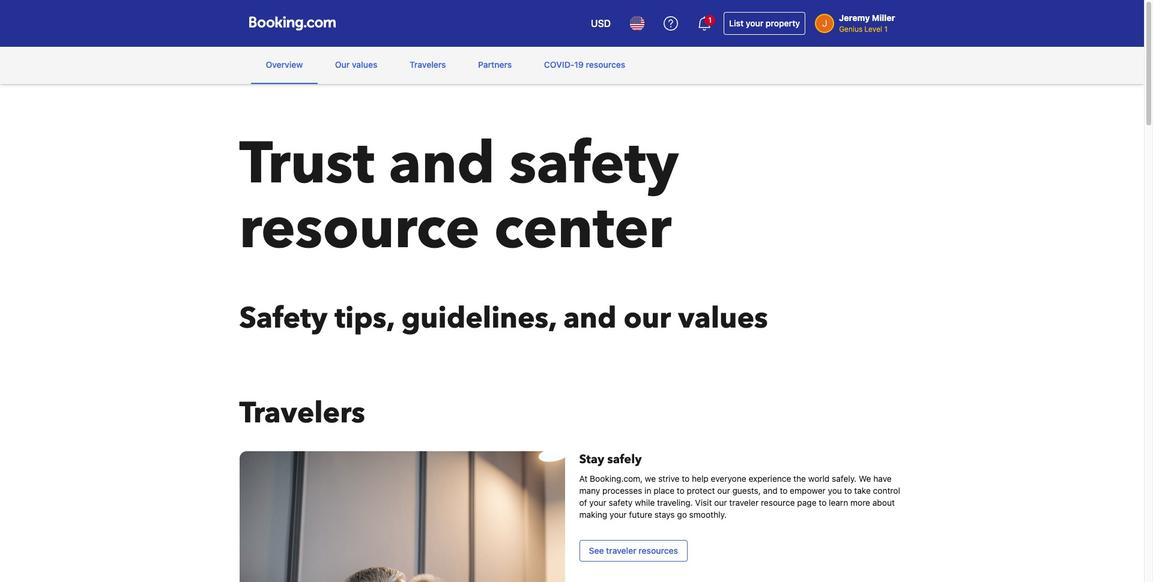 Task type: describe. For each thing, give the bounding box(es) containing it.
experience
[[749, 474, 791, 484]]

go
[[677, 510, 687, 520]]

jeremy
[[839, 13, 870, 23]]

2 horizontal spatial your
[[746, 18, 764, 28]]

resources for covid-19 resources
[[586, 59, 626, 70]]

miller
[[872, 13, 895, 23]]

page
[[797, 498, 817, 508]]

resources for see traveler resources
[[639, 546, 678, 556]]

safety
[[239, 299, 328, 339]]

stay
[[579, 452, 605, 468]]

usd
[[591, 18, 611, 29]]

list your property link
[[724, 12, 806, 35]]

to left help on the right bottom
[[682, 474, 690, 484]]

safety tips, guidelines, and our values
[[239, 299, 768, 339]]

genius
[[839, 25, 863, 34]]

empower
[[790, 486, 826, 496]]

world
[[809, 474, 830, 484]]

list
[[729, 18, 744, 28]]

1 vertical spatial our
[[718, 486, 730, 496]]

our values
[[335, 59, 378, 70]]

values inside the our values link
[[352, 59, 378, 70]]

help
[[692, 474, 709, 484]]

and inside trust and safety resource center
[[389, 125, 495, 204]]

level
[[865, 25, 883, 34]]

covid-19 resources link
[[529, 47, 641, 83]]

traveling.
[[657, 498, 693, 508]]

trust
[[239, 125, 375, 204]]

safely
[[608, 452, 642, 468]]

traveler inside 'stay safely at booking.com, we strive to help everyone experience the world safely. we have many processes in place to protect our guests, and to empower you to take control of your safety while traveling. visit our traveler resource page to learn more about making your future stays go smoothly.'
[[730, 498, 759, 508]]

see traveler resources
[[589, 546, 678, 556]]

safety inside trust and safety resource center
[[510, 125, 679, 204]]

0 vertical spatial our
[[624, 299, 671, 339]]

more
[[851, 498, 871, 508]]

take
[[855, 486, 871, 496]]

processes
[[603, 486, 642, 496]]

booking.com online hotel reservations image
[[249, 16, 336, 31]]

partners
[[478, 59, 512, 70]]

property
[[766, 18, 800, 28]]

place
[[654, 486, 675, 496]]

we
[[645, 474, 656, 484]]

list your property
[[729, 18, 800, 28]]

stays
[[655, 510, 675, 520]]

making
[[579, 510, 608, 520]]

1 horizontal spatial travelers
[[410, 59, 446, 70]]

booking.com,
[[590, 474, 643, 484]]

our
[[335, 59, 350, 70]]

the
[[794, 474, 806, 484]]

center
[[494, 190, 672, 269]]

have
[[874, 474, 892, 484]]

to down "experience"
[[780, 486, 788, 496]]

1 horizontal spatial and
[[564, 299, 617, 339]]

about
[[873, 498, 895, 508]]



Task type: locate. For each thing, give the bounding box(es) containing it.
1 vertical spatial safety
[[609, 498, 633, 508]]

1 horizontal spatial resource
[[761, 498, 795, 508]]

1 horizontal spatial your
[[610, 510, 627, 520]]

2 vertical spatial your
[[610, 510, 627, 520]]

guidelines,
[[402, 299, 556, 339]]

0 horizontal spatial 1
[[709, 16, 712, 25]]

1 inside jeremy miller genius level 1
[[885, 25, 888, 34]]

safety
[[510, 125, 679, 204], [609, 498, 633, 508]]

jeremy miller genius level 1
[[839, 13, 895, 34]]

visit
[[695, 498, 712, 508]]

travelers link
[[395, 47, 461, 83]]

at
[[579, 474, 588, 484]]

to up traveling.
[[677, 486, 685, 496]]

overview link
[[251, 47, 318, 83]]

future
[[629, 510, 652, 520]]

2 vertical spatial and
[[763, 486, 778, 496]]

of
[[579, 498, 587, 508]]

19
[[575, 59, 584, 70]]

1 vertical spatial resources
[[639, 546, 678, 556]]

trust and safety resource center
[[239, 125, 679, 269]]

1 vertical spatial values
[[678, 299, 768, 339]]

0 vertical spatial your
[[746, 18, 764, 28]]

see
[[589, 546, 604, 556]]

0 vertical spatial travelers
[[410, 59, 446, 70]]

resource
[[239, 190, 480, 269], [761, 498, 795, 508]]

1 vertical spatial resource
[[761, 498, 795, 508]]

your
[[746, 18, 764, 28], [590, 498, 607, 508], [610, 510, 627, 520]]

we
[[859, 474, 871, 484]]

covid-19 resources
[[544, 59, 626, 70]]

to
[[682, 474, 690, 484], [677, 486, 685, 496], [780, 486, 788, 496], [844, 486, 852, 496], [819, 498, 827, 508]]

travelers
[[410, 59, 446, 70], [239, 394, 365, 434]]

control
[[873, 486, 900, 496]]

2 vertical spatial our
[[714, 498, 727, 508]]

0 horizontal spatial and
[[389, 125, 495, 204]]

traveler
[[730, 498, 759, 508], [606, 546, 637, 556]]

1 vertical spatial traveler
[[606, 546, 637, 556]]

smoothly.
[[689, 510, 727, 520]]

your left future
[[610, 510, 627, 520]]

0 vertical spatial values
[[352, 59, 378, 70]]

resources
[[586, 59, 626, 70], [639, 546, 678, 556]]

1 left list
[[709, 16, 712, 25]]

usd button
[[584, 9, 618, 38]]

strive
[[658, 474, 680, 484]]

0 vertical spatial resource
[[239, 190, 480, 269]]

everyone
[[711, 474, 747, 484]]

you
[[828, 486, 842, 496]]

and
[[389, 125, 495, 204], [564, 299, 617, 339], [763, 486, 778, 496]]

to left learn
[[819, 498, 827, 508]]

values
[[352, 59, 378, 70], [678, 299, 768, 339]]

learn
[[829, 498, 848, 508]]

your right list
[[746, 18, 764, 28]]

0 horizontal spatial travelers
[[239, 394, 365, 434]]

protect
[[687, 486, 715, 496]]

1 horizontal spatial resources
[[639, 546, 678, 556]]

many
[[579, 486, 600, 496]]

2 horizontal spatial and
[[763, 486, 778, 496]]

see traveler resources link
[[579, 541, 688, 562]]

tips,
[[335, 299, 394, 339]]

1 button
[[690, 9, 719, 38]]

traveler down guests,
[[730, 498, 759, 508]]

1 down miller
[[885, 25, 888, 34]]

our values link
[[320, 47, 393, 83]]

overview
[[266, 59, 303, 70]]

1 vertical spatial and
[[564, 299, 617, 339]]

0 horizontal spatial resources
[[586, 59, 626, 70]]

1 vertical spatial your
[[590, 498, 607, 508]]

safely.
[[832, 474, 857, 484]]

safety inside 'stay safely at booking.com, we strive to help everyone experience the world safely. we have many processes in place to protect our guests, and to empower you to take control of your safety while traveling. visit our traveler resource page to learn more about making your future stays go smoothly.'
[[609, 498, 633, 508]]

your up making
[[590, 498, 607, 508]]

0 vertical spatial and
[[389, 125, 495, 204]]

resource inside 'stay safely at booking.com, we strive to help everyone experience the world safely. we have many processes in place to protect our guests, and to empower you to take control of your safety while traveling. visit our traveler resource page to learn more about making your future stays go smoothly.'
[[761, 498, 795, 508]]

0 horizontal spatial traveler
[[606, 546, 637, 556]]

resource inside trust and safety resource center
[[239, 190, 480, 269]]

guests,
[[733, 486, 761, 496]]

partners link
[[463, 47, 527, 83]]

to down safely.
[[844, 486, 852, 496]]

stay safely at booking.com, we strive to help everyone experience the world safely. we have many processes in place to protect our guests, and to empower you to take control of your safety while traveling. visit our traveler resource page to learn more about making your future stays go smoothly.
[[579, 452, 900, 520]]

1 vertical spatial travelers
[[239, 394, 365, 434]]

and inside 'stay safely at booking.com, we strive to help everyone experience the world safely. we have many processes in place to protect our guests, and to empower you to take control of your safety while traveling. visit our traveler resource page to learn more about making your future stays go smoothly.'
[[763, 486, 778, 496]]

1 horizontal spatial 1
[[885, 25, 888, 34]]

while
[[635, 498, 655, 508]]

1
[[709, 16, 712, 25], [885, 25, 888, 34]]

0 vertical spatial traveler
[[730, 498, 759, 508]]

in
[[645, 486, 652, 496]]

0 vertical spatial resources
[[586, 59, 626, 70]]

0 horizontal spatial your
[[590, 498, 607, 508]]

0 horizontal spatial values
[[352, 59, 378, 70]]

our
[[624, 299, 671, 339], [718, 486, 730, 496], [714, 498, 727, 508]]

resources down stays
[[639, 546, 678, 556]]

1 horizontal spatial values
[[678, 299, 768, 339]]

covid-
[[544, 59, 575, 70]]

traveler right see
[[606, 546, 637, 556]]

0 vertical spatial safety
[[510, 125, 679, 204]]

1 inside button
[[709, 16, 712, 25]]

resources right 19
[[586, 59, 626, 70]]

1 horizontal spatial traveler
[[730, 498, 759, 508]]

0 horizontal spatial resource
[[239, 190, 480, 269]]



Task type: vqa. For each thing, say whether or not it's contained in the screenshot.
Hotel
no



